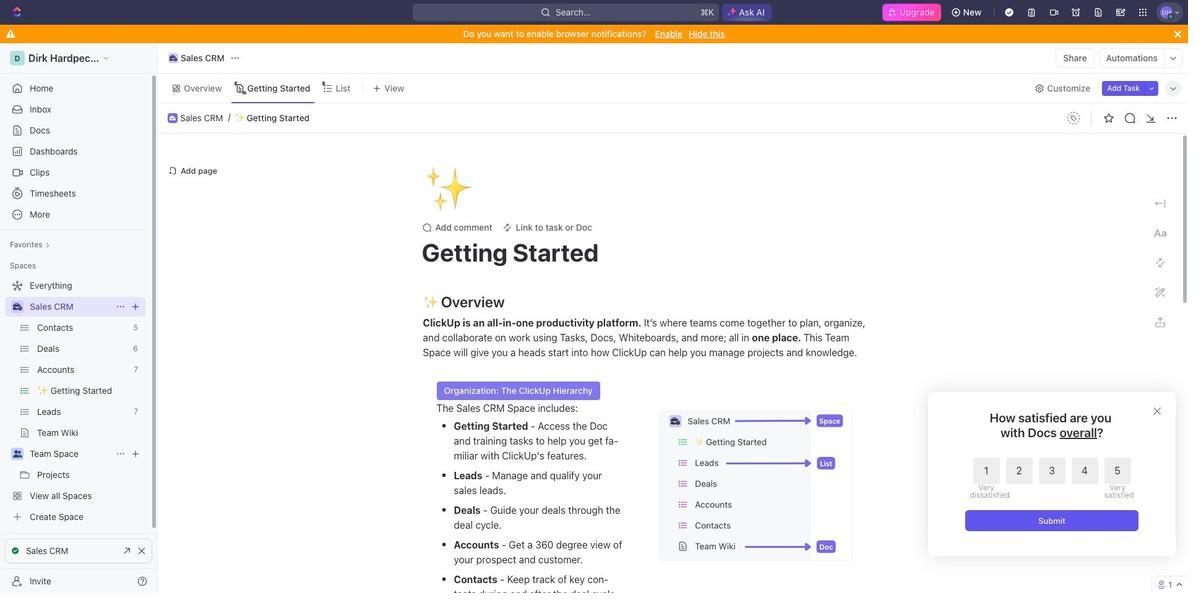 Task type: vqa. For each thing, say whether or not it's contained in the screenshot.
top business time image
yes



Task type: locate. For each thing, give the bounding box(es) containing it.
user group image
[[13, 451, 22, 458]]

dropdown menu image
[[1064, 108, 1084, 128]]

tree inside 'sidebar' navigation
[[5, 276, 145, 527]]

0 horizontal spatial business time image
[[13, 303, 22, 311]]

business time image
[[170, 116, 176, 121]]

tree
[[5, 276, 145, 527]]

1 vertical spatial business time image
[[13, 303, 22, 311]]

business time image
[[169, 55, 177, 61], [13, 303, 22, 311]]

dirk hardpeck's workspace, , element
[[10, 51, 25, 66]]

option group
[[970, 458, 1131, 500]]

dialog
[[928, 392, 1176, 556]]

1 horizontal spatial business time image
[[169, 55, 177, 61]]



Task type: describe. For each thing, give the bounding box(es) containing it.
sidebar navigation
[[0, 43, 160, 594]]

0 vertical spatial business time image
[[169, 55, 177, 61]]

business time image inside 'sidebar' navigation
[[13, 303, 22, 311]]



